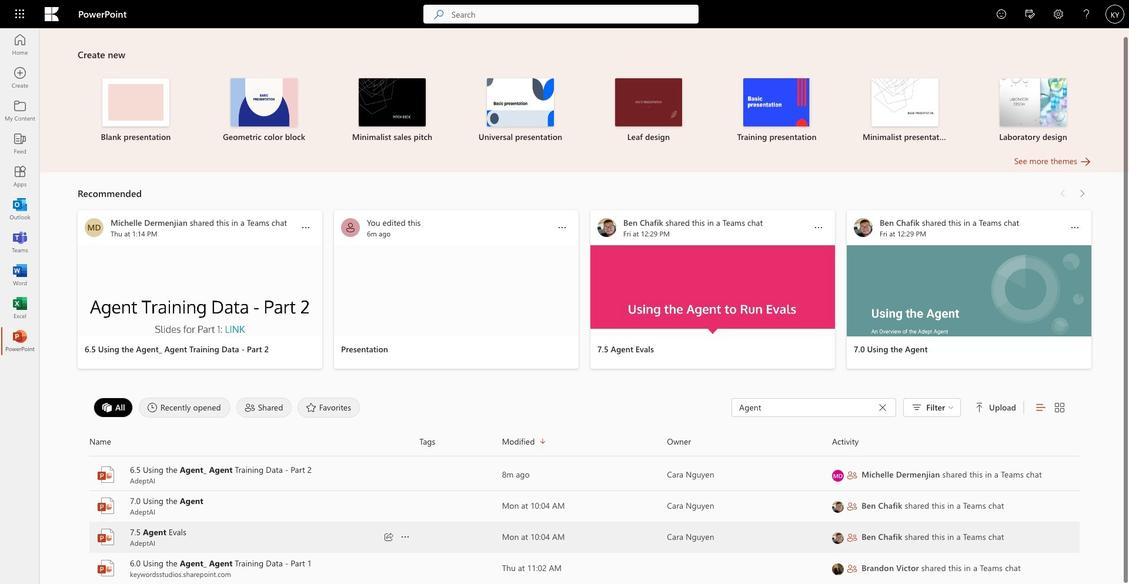 Task type: describe. For each thing, give the bounding box(es) containing it.
create image
[[14, 72, 26, 84]]

leaf design image
[[615, 78, 683, 127]]

7.0 using the agent group
[[847, 210, 1092, 369]]

favorites element
[[298, 398, 360, 418]]

Search my files text field
[[739, 402, 875, 414]]

geometric color block image
[[231, 78, 298, 127]]

laboratory design element
[[977, 78, 1091, 143]]

next image
[[1077, 184, 1089, 203]]

tags, column 2 of 5 column header
[[420, 432, 502, 451]]

powerpoint image for the name 7.0 using the agent cell
[[97, 497, 115, 515]]

opens profile card for bvictor@keywordsstudios.com image
[[833, 563, 844, 575]]

powerpoint image for name 6.0 using the agent_ agent training data - part 1 "cell"
[[97, 559, 115, 578]]

2 tab from the left
[[136, 398, 233, 418]]

opens profile card for bchafik@keywordsstudios.com image
[[833, 532, 844, 544]]

organizational logo image
[[45, 7, 59, 21]]

shared element
[[236, 398, 292, 418]]

displaying 4 out of 16 files. status
[[732, 398, 1067, 417]]

geometric color block element
[[207, 78, 321, 143]]

training presentation image
[[744, 78, 811, 127]]

4 tab from the left
[[295, 398, 363, 418]]

name 7.5 agent evals cell
[[89, 527, 420, 548]]

minimalist presentation element
[[848, 78, 963, 143]]

all element
[[94, 398, 133, 418]]

training presentation element
[[720, 78, 834, 143]]

name 7.0 using the agent cell
[[89, 495, 420, 517]]

1 tab from the left
[[91, 398, 136, 418]]

leaf design element
[[592, 78, 706, 143]]

apps image
[[14, 171, 26, 182]]

go to powerpoint image
[[14, 335, 26, 347]]

7.5 agent evals group
[[591, 210, 836, 369]]

my content image
[[14, 105, 26, 117]]

minimalist presentation image
[[872, 78, 939, 127]]



Task type: vqa. For each thing, say whether or not it's contained in the screenshot.
laboratory design image
yes



Task type: locate. For each thing, give the bounding box(es) containing it.
universal presentation image
[[487, 78, 554, 127]]

row
[[89, 432, 1080, 457]]

minimalist sales pitch image
[[359, 78, 426, 127]]

6.5 using the agent_ agent training data - part 2 image
[[78, 245, 322, 337]]

banner
[[0, 0, 1130, 31]]

application
[[0, 21, 1130, 584]]

powerpoint image inside name 7.5 agent evals cell
[[97, 528, 115, 547]]

powerpoint image inside the name 7.0 using the agent cell
[[97, 497, 115, 515]]

minimalist sales pitch element
[[335, 78, 450, 143]]

go to excel image
[[14, 302, 26, 314]]

2 powerpoint image from the top
[[97, 497, 115, 515]]

go to teams image
[[14, 237, 26, 248]]

home image
[[14, 39, 26, 51]]

recently opened element
[[139, 398, 230, 418]]

4 powerpoint image from the top
[[97, 559, 115, 578]]

blank presentation element
[[79, 78, 193, 143]]

account manager for kate yudina image
[[1106, 5, 1125, 24]]

universal presentation element
[[464, 78, 578, 143]]

6.5 using the agent_ agent training data - part 2 group
[[78, 210, 322, 369]]

go to word image
[[14, 269, 26, 281]]

presentation image
[[334, 245, 579, 337]]

feed image
[[14, 138, 26, 149]]

main content
[[40, 21, 1130, 584]]

navigation
[[0, 28, 40, 358]]

activity, column 5 of 5 column header
[[833, 432, 1080, 451]]

powerpoint image for name 6.5 using the agent_ agent training data - part 2 cell at left bottom
[[97, 465, 115, 484]]

tab
[[91, 398, 136, 418], [136, 398, 233, 418], [233, 398, 295, 418], [295, 398, 363, 418]]

laboratory design image
[[1000, 78, 1067, 127]]

7.5 agent evals image
[[591, 245, 836, 337]]

Search box. Suggestions appear as you type. search field
[[452, 5, 699, 24]]

powerpoint image
[[97, 465, 115, 484], [97, 497, 115, 515], [97, 528, 115, 547], [97, 559, 115, 578]]

powerpoint image inside name 6.0 using the agent_ agent training data - part 1 "cell"
[[97, 559, 115, 578]]

go to your outlook image
[[14, 204, 26, 215]]

None search field
[[424, 5, 699, 24]]

opens profile card for bchafik@keywordsstudios.com image
[[833, 501, 844, 513]]

powerpoint image inside name 6.5 using the agent_ agent training data - part 2 cell
[[97, 465, 115, 484]]

3 powerpoint image from the top
[[97, 528, 115, 547]]

name 6.0 using the agent_ agent training data - part 1 cell
[[89, 558, 420, 579]]

presentation group
[[334, 210, 579, 369]]

name 6.5 using the agent_ agent training data - part 2 cell
[[89, 464, 420, 485]]

tab list
[[91, 395, 732, 421]]

powerpoint image for name 7.5 agent evals cell
[[97, 528, 115, 547]]

list
[[78, 68, 1092, 155]]

1 powerpoint image from the top
[[97, 465, 115, 484]]

3 tab from the left
[[233, 398, 295, 418]]



